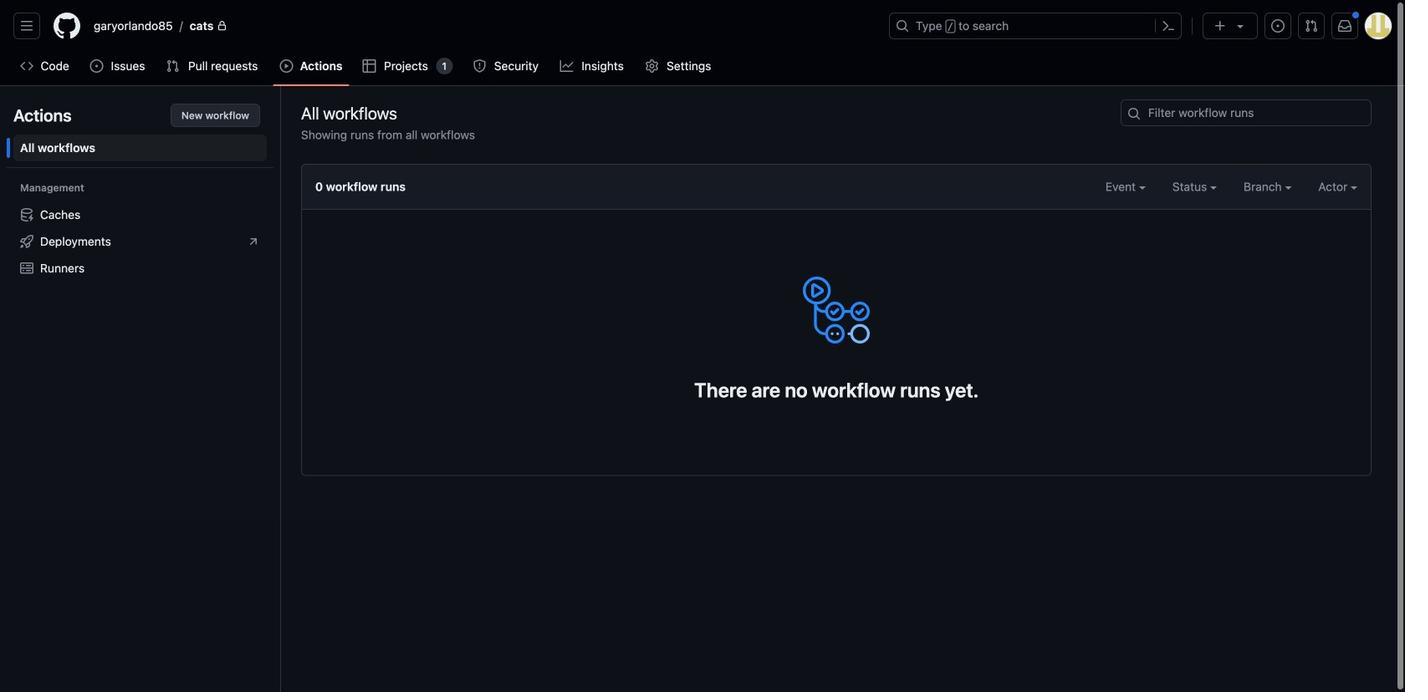 Task type: describe. For each thing, give the bounding box(es) containing it.
git pull request image
[[166, 59, 180, 73]]

shield image
[[473, 59, 486, 73]]

issue opened image
[[90, 59, 103, 73]]

plus image
[[1214, 19, 1227, 33]]

lock image
[[217, 21, 227, 31]]

table image
[[363, 59, 376, 73]]

0 vertical spatial list
[[87, 13, 879, 39]]

1 vertical spatial list
[[13, 202, 267, 282]]

github actions image
[[803, 277, 870, 344]]

issue opened image
[[1272, 19, 1285, 33]]

code image
[[20, 59, 33, 73]]

command palette image
[[1162, 19, 1175, 33]]

Filter workflow runs search field
[[1121, 100, 1372, 126]]



Task type: vqa. For each thing, say whether or not it's contained in the screenshot.
plus image
yes



Task type: locate. For each thing, give the bounding box(es) containing it.
list
[[87, 13, 879, 39], [13, 202, 267, 282]]

notifications image
[[1338, 19, 1352, 33]]

git pull request image
[[1305, 19, 1318, 33]]

search image
[[1128, 107, 1141, 120]]

None search field
[[1121, 100, 1372, 126]]

play image
[[280, 59, 293, 73]]

gear image
[[645, 59, 659, 73]]

graph image
[[560, 59, 574, 73]]

triangle down image
[[1234, 19, 1247, 33]]

homepage image
[[54, 13, 80, 39]]



